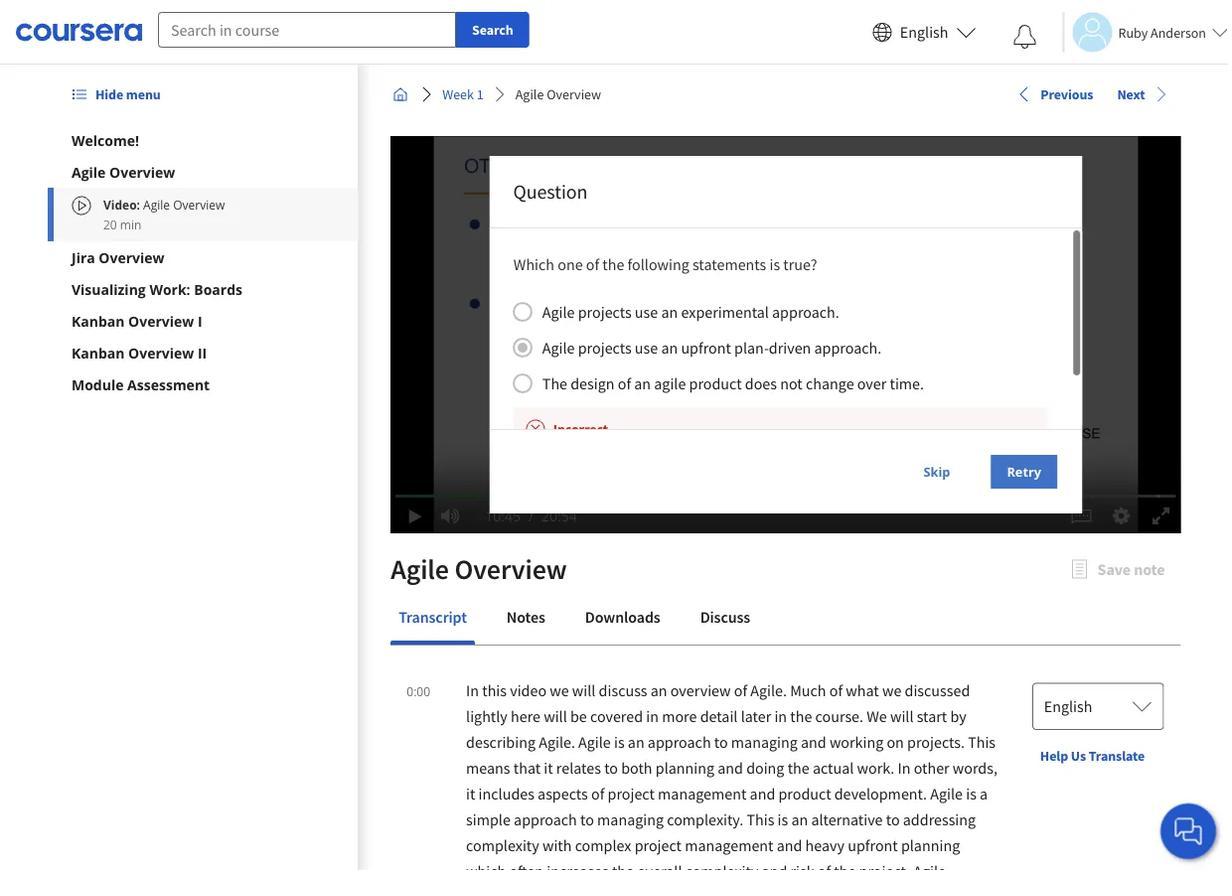 Task type: vqa. For each thing, say whether or not it's contained in the screenshot.
pool
no



Task type: describe. For each thing, give the bounding box(es) containing it.
overview for the kanban overview i dropdown button
[[128, 311, 194, 330]]

simple
[[466, 810, 510, 830]]

with
[[542, 836, 571, 856]]

what
[[845, 681, 879, 701]]

jira overview
[[72, 248, 165, 267]]

by
[[950, 706, 966, 726]]

the inside region
[[602, 254, 624, 274]]

1 in from the left
[[646, 706, 658, 726]]

other
[[913, 758, 949, 778]]

module
[[72, 375, 124, 394]]

anderson
[[1151, 23, 1206, 41]]

complexity
[[466, 836, 539, 856]]

help us translate
[[1040, 747, 1144, 765]]

ruby anderson
[[1118, 23, 1206, 41]]

and inside in other words, it includes aspects of project management and product development.
[[749, 784, 775, 804]]

to down detail in the bottom right of the page
[[714, 732, 727, 752]]

relates
[[556, 758, 601, 778]]

incorrect
[[553, 420, 607, 438]]

10 minutes 45 seconds element
[[485, 507, 520, 526]]

doing
[[746, 758, 784, 778]]

video
[[509, 681, 546, 701]]

1
[[476, 85, 483, 103]]

0 vertical spatial approach
[[647, 732, 711, 752]]

an left agile on the top right of the page
[[633, 374, 650, 393]]

management inside this is an alternative to addressing complexity with complex project management and
[[684, 836, 773, 856]]

retry
[[1006, 463, 1041, 481]]

play image
[[405, 508, 425, 524]]

assessment
[[127, 375, 210, 394]]

this for and
[[746, 810, 774, 830]]

week 1
[[442, 85, 483, 103]]

in this video we will discuss an overview of agile.
[[466, 681, 790, 701]]

experimental
[[680, 302, 768, 322]]

/
[[528, 507, 533, 526]]

next button
[[1113, 84, 1172, 104]]

1 vertical spatial the
[[790, 706, 812, 726]]

over
[[857, 374, 886, 393]]

it for includes
[[466, 784, 475, 804]]

agile overview link
[[507, 77, 609, 112]]

the
[[542, 374, 567, 393]]

detail
[[700, 706, 737, 726]]

module assessment button
[[72, 375, 334, 394]]

often
[[509, 861, 543, 871]]

this is an alternative to addressing complexity with complex project management and button
[[466, 810, 975, 856]]

is for managing
[[614, 732, 624, 752]]

overview inside the video: agile overview 20 min
[[173, 196, 225, 213]]

2 in from the left
[[774, 706, 787, 726]]

a
[[979, 784, 987, 804]]

is for addressing
[[777, 810, 788, 830]]

agile is a simple approach to managing complexity. button
[[466, 784, 987, 830]]

1 horizontal spatial will
[[572, 681, 595, 701]]

complexity.
[[666, 810, 743, 830]]

of right one
[[585, 254, 599, 274]]

is inside the video player region
[[769, 254, 779, 274]]

english button
[[1032, 683, 1163, 730]]

agile inside the agile is a simple approach to managing complexity.
[[930, 784, 962, 804]]

group inside the video player region
[[510, 296, 1047, 475]]

planning inside the heavy upfront planning which often
[[901, 836, 960, 856]]

discuss
[[700, 607, 750, 627]]

ii
[[198, 343, 207, 362]]

projects for agile projects use an experimental approach.
[[577, 302, 631, 322]]

retry button
[[990, 454, 1058, 490]]

agile is an approach to managing and working on projects.
[[578, 732, 967, 752]]

lightly
[[466, 706, 507, 726]]

does
[[744, 374, 776, 393]]

module assessment
[[72, 375, 210, 394]]

product inside group
[[688, 374, 741, 393]]

1 horizontal spatial managing
[[731, 732, 797, 752]]

video: agile overview 20 min
[[103, 196, 225, 233]]

10:45 / 20:54
[[485, 507, 577, 526]]

heavy upfront planning which often button
[[466, 836, 960, 871]]

an up more
[[650, 681, 667, 701]]

which
[[466, 861, 505, 871]]

it for relates
[[543, 758, 553, 778]]

us
[[1070, 747, 1086, 765]]

statements
[[692, 254, 766, 274]]

of inside group
[[617, 374, 630, 393]]

kanban for kanban overview i
[[72, 311, 125, 330]]

an up both
[[627, 732, 644, 752]]

in other words, it includes aspects of project management and product development.
[[466, 758, 997, 804]]

heavy upfront planning which often
[[466, 836, 960, 871]]

agile down one
[[542, 302, 574, 322]]

and inside this means that it relates to both planning and doing the actual work.
[[717, 758, 743, 778]]

ruby anderson button
[[1063, 12, 1228, 52]]

question
[[513, 179, 587, 204]]

use for experimental
[[634, 302, 657, 322]]

agile is a simple approach to managing complexity.
[[466, 784, 987, 830]]

show notifications image
[[1013, 25, 1037, 49]]

covered
[[590, 706, 642, 726]]

transcript
[[398, 607, 466, 627]]

previous button
[[1012, 84, 1097, 104]]

true?
[[783, 254, 817, 274]]

agile overview for agile overview 'link'
[[515, 85, 601, 103]]

heavy
[[805, 836, 844, 856]]

this is an alternative to addressing complexity with complex project management and
[[466, 810, 975, 856]]

work:
[[149, 280, 190, 299]]

in this video we will discuss an overview of agile. button
[[466, 681, 790, 701]]

not
[[779, 374, 802, 393]]

which
[[513, 254, 554, 274]]

will inside the we will start by describing agile.
[[890, 706, 913, 726]]

welcome!
[[72, 131, 139, 150]]

project inside in other words, it includes aspects of project management and product development.
[[607, 784, 654, 804]]

an inside this is an alternative to addressing complexity with complex project management and
[[791, 810, 808, 830]]

approach inside the agile is a simple approach to managing complexity.
[[513, 810, 577, 830]]

both
[[621, 758, 652, 778]]

addressing
[[902, 810, 975, 830]]

0 vertical spatial approach.
[[771, 302, 839, 322]]

words,
[[952, 758, 997, 778]]

coursera image
[[16, 16, 142, 48]]



Task type: locate. For each thing, give the bounding box(es) containing it.
min
[[120, 216, 141, 233]]

in
[[646, 706, 658, 726], [774, 706, 787, 726]]

0 horizontal spatial managing
[[597, 810, 663, 830]]

2 vertical spatial agile overview
[[390, 552, 567, 587]]

it right that
[[543, 758, 553, 778]]

downloads button
[[577, 593, 668, 641]]

1 vertical spatial managing
[[597, 810, 663, 830]]

kanban overview i button
[[72, 311, 334, 331]]

search
[[472, 21, 513, 39]]

1 use from the top
[[634, 302, 657, 322]]

0 vertical spatial this
[[967, 732, 995, 752]]

2 projects from the top
[[577, 338, 631, 358]]

2 horizontal spatial will
[[890, 706, 913, 726]]

agile overview down 10:45
[[390, 552, 567, 587]]

this inside this is an alternative to addressing complexity with complex project management and
[[746, 810, 774, 830]]

0 horizontal spatial agile.
[[538, 732, 575, 752]]

agile right 1
[[515, 85, 543, 103]]

overview for jira overview dropdown button
[[99, 248, 165, 267]]

1 horizontal spatial agile.
[[750, 681, 786, 701]]

0 horizontal spatial planning
[[655, 758, 714, 778]]

boards
[[194, 280, 242, 299]]

2 we from the left
[[882, 681, 901, 701]]

in right later
[[774, 706, 787, 726]]

1 vertical spatial project
[[634, 836, 681, 856]]

1 vertical spatial projects
[[577, 338, 631, 358]]

1 horizontal spatial approach
[[647, 732, 711, 752]]

downloads
[[585, 607, 660, 627]]

agile.
[[750, 681, 786, 701], [538, 732, 575, 752]]

is inside this is an alternative to addressing complexity with complex project management and
[[777, 810, 788, 830]]

project inside this is an alternative to addressing complexity with complex project management and
[[634, 836, 681, 856]]

0 vertical spatial agile.
[[750, 681, 786, 701]]

product down agile projects use an upfront plan-driven approach.
[[688, 374, 741, 393]]

an up heavy
[[791, 810, 808, 830]]

0 horizontal spatial this
[[746, 810, 774, 830]]

of up course.
[[829, 681, 842, 701]]

of inside much of what we discussed lightly here will be
[[829, 681, 842, 701]]

we will start by describing agile.
[[466, 706, 966, 752]]

in for this
[[466, 681, 478, 701]]

managing up complex
[[597, 810, 663, 830]]

is left true?
[[769, 254, 779, 274]]

1 vertical spatial product
[[778, 784, 831, 804]]

in left more
[[646, 706, 658, 726]]

projects.
[[907, 732, 964, 752]]

of right the design at top left
[[617, 374, 630, 393]]

the down much
[[790, 706, 812, 726]]

in for other
[[897, 758, 910, 778]]

upfront
[[680, 338, 730, 358], [847, 836, 897, 856]]

1 vertical spatial it
[[466, 784, 475, 804]]

0 horizontal spatial english
[[900, 22, 948, 42]]

1 kanban from the top
[[72, 311, 125, 330]]

menu
[[126, 85, 161, 103]]

agile up addressing
[[930, 784, 962, 804]]

0 vertical spatial use
[[634, 302, 657, 322]]

group
[[510, 296, 1047, 475]]

upfront down agile projects use an experimental approach.
[[680, 338, 730, 358]]

is inside the agile is a simple approach to managing complexity.
[[965, 784, 976, 804]]

0 horizontal spatial approach
[[513, 810, 577, 830]]

1 we from the left
[[549, 681, 568, 701]]

skip button
[[907, 454, 966, 490]]

0 vertical spatial it
[[543, 758, 553, 778]]

agile. up later
[[750, 681, 786, 701]]

1 horizontal spatial we
[[882, 681, 901, 701]]

it inside in other words, it includes aspects of project management and product development.
[[466, 784, 475, 804]]

is for to
[[965, 784, 976, 804]]

overview up assessment
[[128, 343, 194, 362]]

agile overview inside dropdown button
[[72, 162, 175, 181]]

1 vertical spatial agile overview
[[72, 162, 175, 181]]

use for upfront
[[634, 338, 657, 358]]

projects for agile projects use an upfront plan-driven approach.
[[577, 338, 631, 358]]

1 horizontal spatial in
[[897, 758, 910, 778]]

group containing agile projects use an experimental approach.
[[510, 296, 1047, 475]]

agile right video:
[[143, 196, 170, 213]]

management down complexity.
[[684, 836, 773, 856]]

overview inside 'dropdown button'
[[128, 343, 194, 362]]

is down covered at the bottom of page
[[614, 732, 624, 752]]

overview up notes button
[[454, 552, 567, 587]]

project down both
[[607, 784, 654, 804]]

overview
[[670, 681, 730, 701]]

driven
[[768, 338, 810, 358]]

approach. up driven
[[771, 302, 839, 322]]

1 horizontal spatial this
[[967, 732, 995, 752]]

the inside this means that it relates to both planning and doing the actual work.
[[787, 758, 809, 778]]

0 vertical spatial product
[[688, 374, 741, 393]]

1 vertical spatial use
[[634, 338, 657, 358]]

and up actual
[[800, 732, 826, 752]]

kanban inside 'dropdown button'
[[72, 343, 125, 362]]

we for will
[[549, 681, 568, 701]]

here
[[510, 706, 540, 726]]

1 vertical spatial management
[[684, 836, 773, 856]]

upfront down alternative
[[847, 836, 897, 856]]

course.
[[815, 706, 863, 726]]

0 horizontal spatial will
[[543, 706, 567, 726]]

agile overview button
[[72, 162, 334, 182]]

which one of the following statements is true?
[[513, 254, 817, 274]]

1 horizontal spatial it
[[543, 758, 553, 778]]

plan-
[[734, 338, 768, 358]]

to up complex
[[580, 810, 594, 830]]

management inside in other words, it includes aspects of project management and product development.
[[657, 784, 746, 804]]

0 vertical spatial management
[[657, 784, 746, 804]]

of up the covered in more detail later in the course.
[[734, 681, 747, 701]]

agile down the welcome!
[[72, 162, 106, 181]]

approach down more
[[647, 732, 711, 752]]

overview right 1
[[546, 85, 601, 103]]

english inside popup button
[[1044, 697, 1092, 716]]

management up complexity.
[[657, 784, 746, 804]]

it
[[543, 758, 553, 778], [466, 784, 475, 804]]

planning right both
[[655, 758, 714, 778]]

0 vertical spatial kanban
[[72, 311, 125, 330]]

is down doing
[[777, 810, 788, 830]]

this up words, in the bottom of the page
[[967, 732, 995, 752]]

overview down min at the top left
[[99, 248, 165, 267]]

2 kanban from the top
[[72, 343, 125, 362]]

0 vertical spatial planning
[[655, 758, 714, 778]]

kanban down visualizing
[[72, 311, 125, 330]]

mute image
[[437, 506, 463, 526]]

week 1 link
[[434, 77, 491, 112]]

1 horizontal spatial in
[[774, 706, 787, 726]]

approach. up change
[[814, 338, 881, 358]]

agile inside dropdown button
[[72, 162, 106, 181]]

this inside this means that it relates to both planning and doing the actual work.
[[967, 732, 995, 752]]

this means that it relates to both planning and doing the actual work.
[[466, 732, 995, 778]]

overview up video:
[[109, 162, 175, 181]]

to left both
[[604, 758, 618, 778]]

0 horizontal spatial in
[[466, 681, 478, 701]]

visualizing
[[72, 280, 146, 299]]

of down relates
[[591, 784, 604, 804]]

overview inside 'link'
[[546, 85, 601, 103]]

0 horizontal spatial it
[[466, 784, 475, 804]]

1 vertical spatial this
[[746, 810, 774, 830]]

managing inside the agile is a simple approach to managing complexity.
[[597, 810, 663, 830]]

agile. inside the we will start by describing agile.
[[538, 732, 575, 752]]

2 vertical spatial the
[[787, 758, 809, 778]]

hide menu
[[95, 85, 161, 103]]

an
[[660, 302, 677, 322], [660, 338, 677, 358], [633, 374, 650, 393], [650, 681, 667, 701], [627, 732, 644, 752], [791, 810, 808, 830]]

we right 'what'
[[882, 681, 901, 701]]

notes
[[506, 607, 545, 627]]

jira
[[72, 248, 95, 267]]

jira overview button
[[72, 247, 334, 267]]

welcome! button
[[72, 130, 334, 150]]

will right we at the right bottom of the page
[[890, 706, 913, 726]]

visualizing work: boards
[[72, 280, 242, 299]]

this for actual
[[967, 732, 995, 752]]

the right doing
[[787, 758, 809, 778]]

it down means
[[466, 784, 475, 804]]

1 vertical spatial planning
[[901, 836, 960, 856]]

agile projects use an experimental approach.
[[542, 302, 839, 322]]

project down complexity.
[[634, 836, 681, 856]]

0 vertical spatial the
[[602, 254, 624, 274]]

much of what we discussed lightly here will be
[[466, 681, 970, 726]]

project
[[607, 784, 654, 804], [634, 836, 681, 856]]

agile overview inside 'link'
[[515, 85, 601, 103]]

be
[[570, 706, 586, 726]]

use down following
[[634, 302, 657, 322]]

2 use from the top
[[634, 338, 657, 358]]

transcript button
[[390, 593, 474, 641]]

in inside in other words, it includes aspects of project management and product development.
[[897, 758, 910, 778]]

and inside this is an alternative to addressing complexity with complex project management and
[[776, 836, 802, 856]]

product inside in other words, it includes aspects of project management and product development.
[[778, 784, 831, 804]]

1 vertical spatial approach
[[513, 810, 577, 830]]

home image
[[392, 86, 408, 102]]

discuss button
[[692, 593, 758, 641]]

one
[[557, 254, 582, 274]]

more
[[661, 706, 696, 726]]

0 horizontal spatial upfront
[[680, 338, 730, 358]]

upfront inside the video player region
[[680, 338, 730, 358]]

1 vertical spatial agile.
[[538, 732, 575, 752]]

in
[[466, 681, 478, 701], [897, 758, 910, 778]]

we for discussed
[[882, 681, 901, 701]]

will inside much of what we discussed lightly here will be
[[543, 706, 567, 726]]

1 horizontal spatial product
[[778, 784, 831, 804]]

use up agile on the top right of the page
[[634, 338, 657, 358]]

hide
[[95, 85, 123, 103]]

projects up the design at top left
[[577, 338, 631, 358]]

0 horizontal spatial we
[[549, 681, 568, 701]]

actual
[[812, 758, 853, 778]]

product down actual
[[778, 784, 831, 804]]

overview for agile overview 'link'
[[546, 85, 601, 103]]

Search in course text field
[[158, 12, 456, 48]]

0 vertical spatial in
[[466, 681, 478, 701]]

kanban for kanban overview ii
[[72, 343, 125, 362]]

this
[[967, 732, 995, 752], [746, 810, 774, 830]]

agile inside the video: agile overview 20 min
[[143, 196, 170, 213]]

1 vertical spatial approach.
[[814, 338, 881, 358]]

of inside in other words, it includes aspects of project management and product development.
[[591, 784, 604, 804]]

chat with us image
[[1172, 816, 1204, 848]]

kanban inside dropdown button
[[72, 311, 125, 330]]

agile. down be
[[538, 732, 575, 752]]

overview for kanban overview ii 'dropdown button'
[[128, 343, 194, 362]]

overview down agile overview dropdown button at the top left of the page
[[173, 196, 225, 213]]

to inside this means that it relates to both planning and doing the actual work.
[[604, 758, 618, 778]]

1 horizontal spatial upfront
[[847, 836, 897, 856]]

the
[[602, 254, 624, 274], [790, 706, 812, 726], [787, 758, 809, 778]]

1 horizontal spatial planning
[[901, 836, 960, 856]]

planning
[[655, 758, 714, 778], [901, 836, 960, 856]]

in down on
[[897, 758, 910, 778]]

agile up transcript button on the bottom
[[390, 552, 449, 587]]

start
[[916, 706, 947, 726]]

and down doing
[[749, 784, 775, 804]]

0 vertical spatial agile overview
[[515, 85, 601, 103]]

video player region
[[390, 136, 1180, 534]]

use
[[634, 302, 657, 322], [634, 338, 657, 358]]

kanban overview ii button
[[72, 343, 334, 363]]

kanban up module
[[72, 343, 125, 362]]

following
[[627, 254, 689, 274]]

this down "in other words, it includes aspects of project management and product development." button
[[746, 810, 774, 830]]

includes
[[478, 784, 534, 804]]

agile
[[653, 374, 685, 393]]

this means that it relates to both planning and doing the actual work. button
[[466, 732, 995, 778]]

1 horizontal spatial english
[[1044, 697, 1092, 716]]

ruby
[[1118, 23, 1148, 41]]

it inside this means that it relates to both planning and doing the actual work.
[[543, 758, 553, 778]]

0 vertical spatial project
[[607, 784, 654, 804]]

agile overview right 1
[[515, 85, 601, 103]]

overview for agile overview dropdown button at the top left of the page
[[109, 162, 175, 181]]

english
[[900, 22, 948, 42], [1044, 697, 1092, 716]]

overview down visualizing work: boards in the top left of the page
[[128, 311, 194, 330]]

agile overview for agile overview dropdown button at the top left of the page
[[72, 162, 175, 181]]

the design of an agile product does not change over time.
[[542, 374, 923, 393]]

agile up relates
[[578, 732, 610, 752]]

0 vertical spatial projects
[[577, 302, 631, 322]]

20 minutes 54 seconds element
[[541, 507, 577, 526]]

1 vertical spatial upfront
[[847, 836, 897, 856]]

and left heavy
[[776, 836, 802, 856]]

agile inside 'link'
[[515, 85, 543, 103]]

an up agile on the top right of the page
[[660, 338, 677, 358]]

0:00
[[406, 683, 430, 700]]

describing
[[466, 732, 535, 752]]

the right one
[[602, 254, 624, 274]]

kanban overview ii
[[72, 343, 207, 362]]

1 vertical spatial kanban
[[72, 343, 125, 362]]

agile is an approach to managing and working on projects. button
[[578, 732, 967, 752]]

0 horizontal spatial product
[[688, 374, 741, 393]]

we inside much of what we discussed lightly here will be
[[882, 681, 901, 701]]

1 vertical spatial in
[[897, 758, 910, 778]]

we right video on the left of page
[[549, 681, 568, 701]]

1 projects from the top
[[577, 302, 631, 322]]

kanban overview i
[[72, 311, 202, 330]]

to down development.
[[886, 810, 899, 830]]

to inside the agile is a simple approach to managing complexity.
[[580, 810, 594, 830]]

that
[[513, 758, 540, 778]]

planning down addressing
[[901, 836, 960, 856]]

managing
[[731, 732, 797, 752], [597, 810, 663, 830]]

upfront inside the heavy upfront planning which often
[[847, 836, 897, 856]]

approach.
[[771, 302, 839, 322], [814, 338, 881, 358]]

development.
[[834, 784, 927, 804]]

and left doing
[[717, 758, 743, 778]]

1 vertical spatial english
[[1044, 697, 1092, 716]]

an down which one of the following statements is true?
[[660, 302, 677, 322]]

will left be
[[543, 706, 567, 726]]

planning inside this means that it relates to both planning and doing the actual work.
[[655, 758, 714, 778]]

much of what we discussed lightly here will be button
[[466, 681, 970, 726]]

agile projects use an upfront plan-driven approach.
[[542, 338, 881, 358]]

kanban
[[72, 311, 125, 330], [72, 343, 125, 362]]

0 vertical spatial english
[[900, 22, 948, 42]]

help us translate button
[[1032, 738, 1152, 774]]

product
[[688, 374, 741, 393], [778, 784, 831, 804]]

0 vertical spatial upfront
[[680, 338, 730, 358]]

managing up doing
[[731, 732, 797, 752]]

projects down one
[[577, 302, 631, 322]]

agile overview up video:
[[72, 162, 175, 181]]

is left a
[[965, 784, 976, 804]]

approach up with
[[513, 810, 577, 830]]

notes button
[[498, 593, 553, 641]]

agile up the
[[542, 338, 574, 358]]

english inside button
[[900, 22, 948, 42]]

in left this
[[466, 681, 478, 701]]

0 vertical spatial managing
[[731, 732, 797, 752]]

to inside this is an alternative to addressing complexity with complex project management and
[[886, 810, 899, 830]]

0 horizontal spatial in
[[646, 706, 658, 726]]

work.
[[857, 758, 894, 778]]

related lecture content tabs tab list
[[390, 593, 1180, 645]]

alternative
[[811, 810, 882, 830]]

will up be
[[572, 681, 595, 701]]



